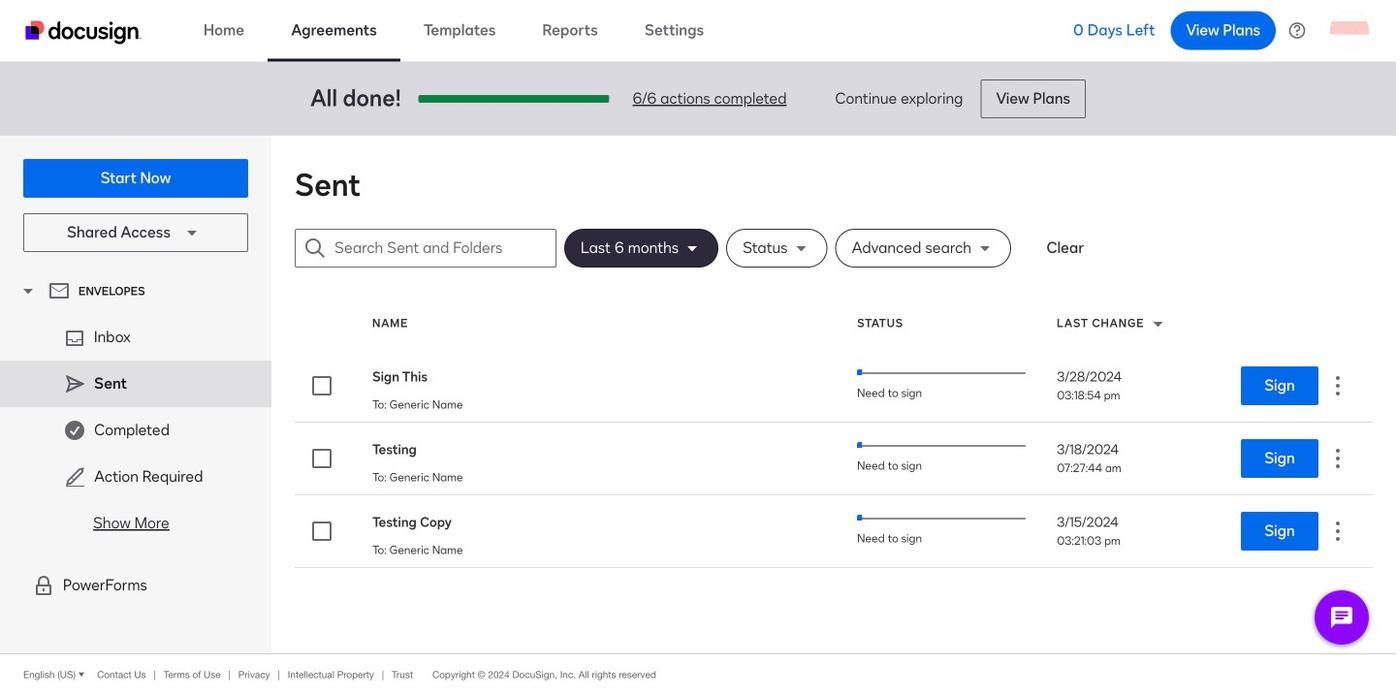 Task type: vqa. For each thing, say whether or not it's contained in the screenshot.
the DocuSign eSignature image
yes



Task type: describe. For each thing, give the bounding box(es) containing it.
manage filters group
[[564, 229, 1019, 268]]

docusign esignature image
[[25, 21, 142, 44]]



Task type: locate. For each thing, give the bounding box(es) containing it.
your uploaded profile image image
[[1330, 11, 1369, 50]]

more info region
[[0, 653, 1396, 695]]

Search Sent and Folders text field
[[334, 230, 556, 267]]

secondary navigation
[[0, 136, 271, 653]]



